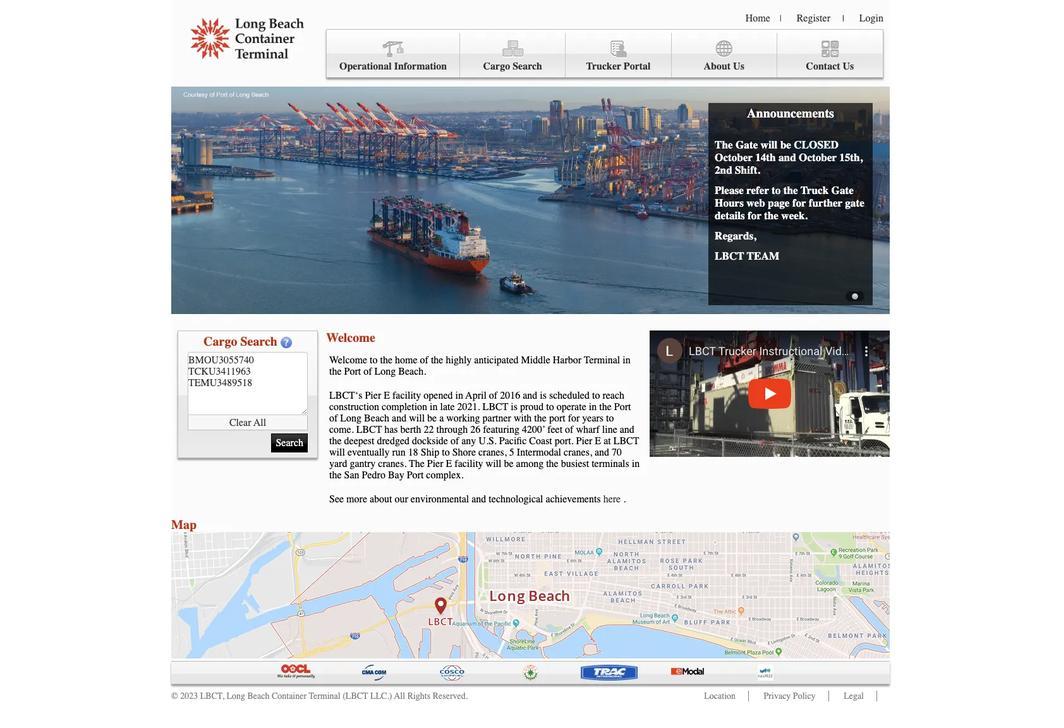 Task type: vqa. For each thing, say whether or not it's contained in the screenshot.
the bottommost the About Us
no



Task type: describe. For each thing, give the bounding box(es) containing it.
© 2023 lbct, long beach container terminal (lbct llc.) all rights reserved.
[[171, 691, 468, 702]]

1 cranes, from the left
[[479, 447, 507, 458]]

and right line at right bottom
[[620, 424, 635, 436]]

1 horizontal spatial port
[[407, 470, 424, 481]]

working
[[447, 413, 480, 424]]

legal link
[[844, 691, 864, 702]]

all inside button
[[254, 417, 266, 428]]

1 vertical spatial search
[[240, 334, 277, 349]]

terminals
[[592, 458, 629, 470]]

shift.
[[735, 164, 760, 176]]

to right proud
[[546, 401, 554, 413]]

Enter container numbers and/ or booking numbers. text field
[[188, 352, 308, 415]]

login
[[860, 13, 884, 24]]

about
[[704, 61, 731, 72]]

to inside please refer to the truck gate hours web page for further gate details for the week.
[[772, 184, 781, 197]]

0 horizontal spatial cargo
[[204, 334, 237, 349]]

the left san
[[329, 470, 342, 481]]

about us
[[704, 61, 745, 72]]

the up line at right bottom
[[599, 401, 612, 413]]

2 october from the left
[[799, 151, 837, 164]]

0 horizontal spatial be
[[427, 413, 437, 424]]

container
[[272, 691, 307, 702]]

deepest
[[344, 436, 375, 447]]

harbor
[[553, 355, 582, 366]]

llc.)
[[370, 691, 392, 702]]

week.
[[782, 209, 808, 222]]

gate inside please refer to the truck gate hours web page for further gate details for the week.
[[832, 184, 854, 197]]

the up lbct's
[[329, 366, 342, 377]]

2023
[[180, 691, 198, 702]]

here link
[[604, 494, 621, 505]]

highly
[[446, 355, 472, 366]]

long inside welcome to the home of the highly anticipated middle harbor terminal in the port of long beach.
[[375, 366, 396, 377]]

2nd
[[715, 164, 733, 176]]

be inside the gate will be closed october 14th and october 15th, 2nd shift.
[[781, 138, 791, 151]]

feet
[[548, 424, 563, 436]]

cargo inside cargo search link
[[483, 61, 510, 72]]

1 vertical spatial beach
[[247, 691, 270, 702]]

berth
[[401, 424, 421, 436]]

pacific
[[499, 436, 527, 447]]

1 vertical spatial e
[[595, 436, 601, 447]]

1 vertical spatial port
[[614, 401, 631, 413]]

0 vertical spatial pier
[[365, 390, 381, 401]]

our
[[395, 494, 408, 505]]

any
[[462, 436, 476, 447]]

operate
[[557, 401, 587, 413]]

legal
[[844, 691, 864, 702]]

map
[[171, 518, 197, 532]]

the left highly
[[431, 355, 443, 366]]

information
[[394, 61, 447, 72]]

see more about our environmental and technological achievements here .
[[329, 494, 626, 505]]

yard
[[329, 458, 347, 470]]

us for contact us
[[843, 61, 854, 72]]

2021.
[[457, 401, 480, 413]]

and left 70
[[595, 447, 609, 458]]

menu bar containing operational information
[[326, 29, 884, 78]]

the left port on the right of the page
[[534, 413, 547, 424]]

rights
[[408, 691, 431, 702]]

lbct down regards,​
[[715, 250, 745, 262]]

among
[[516, 458, 544, 470]]

1 | from the left
[[780, 13, 782, 24]]

0 horizontal spatial cargo search
[[204, 334, 277, 349]]

gate
[[845, 197, 865, 209]]

us for about us
[[733, 61, 745, 72]]

anticipated
[[474, 355, 519, 366]]

©
[[171, 691, 178, 702]]

gantry
[[350, 458, 376, 470]]

operational information link
[[327, 33, 460, 78]]

home
[[395, 355, 418, 366]]

more
[[347, 494, 367, 505]]

bay
[[388, 470, 404, 481]]

the inside the gate will be closed october 14th and october 15th, 2nd shift.
[[715, 138, 733, 151]]

of left any
[[451, 436, 459, 447]]

to right years
[[606, 413, 614, 424]]

privacy
[[764, 691, 791, 702]]

to left reach
[[592, 390, 600, 401]]

1 october from the left
[[715, 151, 753, 164]]

closed
[[794, 138, 839, 151]]

opened
[[424, 390, 453, 401]]

long inside lbct's pier e facility opened in april of 2016 and is scheduled to reach construction completion in late 2021.  lbct is proud to operate in the port of long beach and will be a working partner with the port for years to come.  lbct has berth 22 through 26 featuring 4200' feet of wharf line and the deepest dredged dockside of any u.s. pacific coast port. pier e at lbct will eventually run 18 ship to shore cranes, 5 intermodal cranes, and 70 yard gantry cranes. the pier e facility will be among the busiest terminals in the san pedro bay port complex.
[[340, 413, 362, 424]]

welcome for welcome
[[326, 331, 375, 345]]

late
[[440, 401, 455, 413]]

privacy policy link
[[764, 691, 816, 702]]

regards,​
[[715, 229, 756, 242]]

a
[[440, 413, 444, 424]]

location link
[[704, 691, 736, 702]]

run
[[392, 447, 406, 458]]

in right 70
[[632, 458, 640, 470]]

proud
[[520, 401, 544, 413]]

web
[[747, 197, 765, 209]]

operational information
[[339, 61, 447, 72]]

technological
[[489, 494, 543, 505]]

.
[[623, 494, 626, 505]]

busiest
[[561, 458, 589, 470]]

team
[[747, 250, 780, 262]]

shore
[[452, 447, 476, 458]]

truck
[[801, 184, 829, 197]]

will left a
[[409, 413, 425, 424]]

1 horizontal spatial facility
[[455, 458, 483, 470]]

middle
[[521, 355, 550, 366]]

1 horizontal spatial is
[[540, 390, 547, 401]]

trucker portal link
[[566, 33, 672, 78]]

and left the technological
[[472, 494, 486, 505]]

0 horizontal spatial is
[[511, 401, 518, 413]]

1 horizontal spatial be
[[504, 458, 514, 470]]

port.
[[555, 436, 574, 447]]

intermodal
[[517, 447, 561, 458]]

port
[[549, 413, 566, 424]]

5
[[509, 447, 515, 458]]

port inside welcome to the home of the highly anticipated middle harbor terminal in the port of long beach.
[[344, 366, 361, 377]]

lbct up featuring
[[483, 401, 509, 413]]

policy
[[793, 691, 816, 702]]

22
[[424, 424, 434, 436]]



Task type: locate. For each thing, give the bounding box(es) containing it.
reach
[[603, 390, 625, 401]]

e left shore
[[446, 458, 452, 470]]

cranes, down wharf
[[564, 447, 592, 458]]

has
[[385, 424, 398, 436]]

privacy policy
[[764, 691, 816, 702]]

for inside lbct's pier e facility opened in april of 2016 and is scheduled to reach construction completion in late 2021.  lbct is proud to operate in the port of long beach and will be a working partner with the port for years to come.  lbct has berth 22 through 26 featuring 4200' feet of wharf line and the deepest dredged dockside of any u.s. pacific coast port. pier e at lbct will eventually run 18 ship to shore cranes, 5 intermodal cranes, and 70 yard gantry cranes. the pier e facility will be among the busiest terminals in the san pedro bay port complex.
[[568, 413, 580, 424]]

in up reach
[[623, 355, 631, 366]]

2 vertical spatial e
[[446, 458, 452, 470]]

clear all
[[229, 417, 266, 428]]

gate
[[736, 138, 758, 151], [832, 184, 854, 197]]

us right about
[[733, 61, 745, 72]]

search
[[513, 61, 542, 72], [240, 334, 277, 349]]

None submit
[[272, 434, 308, 453]]

beach
[[364, 413, 389, 424], [247, 691, 270, 702]]

to
[[772, 184, 781, 197], [370, 355, 378, 366], [592, 390, 600, 401], [546, 401, 554, 413], [606, 413, 614, 424], [442, 447, 450, 458]]

1 horizontal spatial october
[[799, 151, 837, 164]]

trucker portal
[[586, 61, 651, 72]]

0 horizontal spatial october
[[715, 151, 753, 164]]

the left truck
[[784, 184, 798, 197]]

us right the contact
[[843, 61, 854, 72]]

the up yard
[[329, 436, 342, 447]]

menu bar
[[326, 29, 884, 78]]

here
[[604, 494, 621, 505]]

1 vertical spatial pier
[[576, 436, 593, 447]]

clear
[[229, 417, 251, 428]]

october up truck
[[799, 151, 837, 164]]

the left home
[[380, 355, 393, 366]]

further
[[809, 197, 843, 209]]

0 vertical spatial cargo search
[[483, 61, 542, 72]]

4200'
[[522, 424, 545, 436]]

0 vertical spatial gate
[[736, 138, 758, 151]]

and up dredged
[[392, 413, 407, 424]]

0 vertical spatial beach
[[364, 413, 389, 424]]

cargo search inside menu bar
[[483, 61, 542, 72]]

will inside the gate will be closed october 14th and october 15th, 2nd shift.
[[761, 138, 778, 151]]

1 horizontal spatial all
[[394, 691, 405, 702]]

the up 2nd
[[715, 138, 733, 151]]

1 horizontal spatial cranes,
[[564, 447, 592, 458]]

2 vertical spatial port
[[407, 470, 424, 481]]

port up lbct's
[[344, 366, 361, 377]]

0 vertical spatial the
[[715, 138, 733, 151]]

details
[[715, 209, 745, 222]]

will down announcements
[[761, 138, 778, 151]]

to right refer at the top right of the page
[[772, 184, 781, 197]]

and
[[523, 390, 538, 401], [392, 413, 407, 424], [620, 424, 635, 436], [595, 447, 609, 458], [472, 494, 486, 505]]

1 horizontal spatial long
[[340, 413, 362, 424]]

0 horizontal spatial us
[[733, 61, 745, 72]]

cranes.
[[378, 458, 407, 470]]

environmental
[[411, 494, 469, 505]]

2 horizontal spatial for
[[793, 197, 806, 209]]

1 horizontal spatial beach
[[364, 413, 389, 424]]

long down lbct's
[[340, 413, 362, 424]]

hours
[[715, 197, 744, 209]]

0 vertical spatial welcome
[[326, 331, 375, 345]]

for right details
[[748, 209, 762, 222]]

1 horizontal spatial for
[[748, 209, 762, 222]]

0 horizontal spatial cranes,
[[479, 447, 507, 458]]

the inside lbct's pier e facility opened in april of 2016 and is scheduled to reach construction completion in late 2021.  lbct is proud to operate in the port of long beach and will be a working partner with the port for years to come.  lbct has berth 22 through 26 featuring 4200' feet of wharf line and the deepest dredged dockside of any u.s. pacific coast port. pier e at lbct will eventually run 18 ship to shore cranes, 5 intermodal cranes, and 70 yard gantry cranes. the pier e facility will be among the busiest terminals in the san pedro bay port complex.
[[409, 458, 425, 470]]

port up line at right bottom
[[614, 401, 631, 413]]

come.
[[329, 424, 354, 436]]

1 us from the left
[[733, 61, 745, 72]]

about
[[370, 494, 392, 505]]

1 horizontal spatial terminal
[[584, 355, 620, 366]]

0 horizontal spatial facility
[[393, 390, 421, 401]]

2 vertical spatial long
[[227, 691, 245, 702]]

long right lbct,
[[227, 691, 245, 702]]

about us link
[[672, 33, 777, 78]]

(lbct
[[343, 691, 368, 702]]

pedro
[[362, 470, 386, 481]]

0 vertical spatial be
[[781, 138, 791, 151]]

2 cranes, from the left
[[564, 447, 592, 458]]

e
[[384, 390, 390, 401], [595, 436, 601, 447], [446, 458, 452, 470]]

to left home
[[370, 355, 378, 366]]

for right page
[[793, 197, 806, 209]]

will down come.
[[329, 447, 345, 458]]

14th and
[[756, 151, 796, 164]]

cargo search link
[[460, 33, 566, 78]]

1 horizontal spatial search
[[513, 61, 542, 72]]

be left a
[[427, 413, 437, 424]]

page
[[768, 197, 790, 209]]

welcome to the home of the highly anticipated middle harbor terminal in the port of long beach.
[[329, 355, 631, 377]]

1 vertical spatial long
[[340, 413, 362, 424]]

eventually
[[348, 447, 390, 458]]

years
[[582, 413, 604, 424]]

0 horizontal spatial e
[[384, 390, 390, 401]]

terminal left (lbct
[[309, 691, 341, 702]]

contact us
[[806, 61, 854, 72]]

0 horizontal spatial gate
[[736, 138, 758, 151]]

featuring
[[483, 424, 520, 436]]

beach up dredged
[[364, 413, 389, 424]]

the left week.
[[764, 209, 779, 222]]

october up 'please'
[[715, 151, 753, 164]]

2 | from the left
[[843, 13, 845, 24]]

in
[[623, 355, 631, 366], [456, 390, 463, 401], [430, 401, 438, 413], [589, 401, 597, 413], [632, 458, 640, 470]]

pier right lbct's
[[365, 390, 381, 401]]

1 vertical spatial facility
[[455, 458, 483, 470]]

|
[[780, 13, 782, 24], [843, 13, 845, 24]]

dredged
[[377, 436, 410, 447]]

cargo
[[483, 61, 510, 72], [204, 334, 237, 349]]

facility down beach.
[[393, 390, 421, 401]]

be left closed
[[781, 138, 791, 151]]

1 vertical spatial gate
[[832, 184, 854, 197]]

e up has
[[384, 390, 390, 401]]

contact
[[806, 61, 841, 72]]

with
[[514, 413, 532, 424]]

register
[[797, 13, 831, 24]]

u.s.
[[479, 436, 497, 447]]

0 horizontal spatial search
[[240, 334, 277, 349]]

home link
[[746, 13, 771, 24]]

1 vertical spatial cargo
[[204, 334, 237, 349]]

to right the ship
[[442, 447, 450, 458]]

2 vertical spatial be
[[504, 458, 514, 470]]

2 horizontal spatial e
[[595, 436, 601, 447]]

announcements
[[747, 106, 834, 121]]

gate inside the gate will be closed october 14th and october 15th, 2nd shift.
[[736, 138, 758, 151]]

to inside welcome to the home of the highly anticipated middle harbor terminal in the port of long beach.
[[370, 355, 378, 366]]

april
[[466, 390, 487, 401]]

partner
[[483, 413, 511, 424]]

welcome inside welcome to the home of the highly anticipated middle harbor terminal in the port of long beach.
[[329, 355, 367, 366]]

0 horizontal spatial beach
[[247, 691, 270, 702]]

facility down any
[[455, 458, 483, 470]]

lbct left has
[[356, 424, 382, 436]]

is left scheduled at bottom right
[[540, 390, 547, 401]]

0 vertical spatial facility
[[393, 390, 421, 401]]

port
[[344, 366, 361, 377], [614, 401, 631, 413], [407, 470, 424, 481]]

1 horizontal spatial cargo
[[483, 61, 510, 72]]

all right clear
[[254, 417, 266, 428]]

coast
[[529, 436, 552, 447]]

of left 2016
[[489, 390, 498, 401]]

gate right truck
[[832, 184, 854, 197]]

all right llc.)
[[394, 691, 405, 702]]

lbct
[[715, 250, 745, 262], [483, 401, 509, 413], [356, 424, 382, 436], [614, 436, 639, 447]]

in right the operate
[[589, 401, 597, 413]]

e left at
[[595, 436, 601, 447]]

0 horizontal spatial for
[[568, 413, 580, 424]]

of right home
[[420, 355, 429, 366]]

0 horizontal spatial all
[[254, 417, 266, 428]]

wharf
[[576, 424, 600, 436]]

1 vertical spatial welcome
[[329, 355, 367, 366]]

trucker
[[586, 61, 621, 72]]

pier
[[365, 390, 381, 401], [576, 436, 593, 447], [427, 458, 444, 470]]

of down lbct's
[[329, 413, 338, 424]]

completion
[[382, 401, 427, 413]]

lbct,
[[200, 691, 224, 702]]

pier down dockside
[[427, 458, 444, 470]]

october
[[715, 151, 753, 164], [799, 151, 837, 164]]

1 vertical spatial the
[[409, 458, 425, 470]]

register link
[[797, 13, 831, 24]]

0 vertical spatial all
[[254, 417, 266, 428]]

port right bay
[[407, 470, 424, 481]]

0 vertical spatial search
[[513, 61, 542, 72]]

beach inside lbct's pier e facility opened in april of 2016 and is scheduled to reach construction completion in late 2021.  lbct is proud to operate in the port of long beach and will be a working partner with the port for years to come.  lbct has berth 22 through 26 featuring 4200' feet of wharf line and the deepest dredged dockside of any u.s. pacific coast port. pier e at lbct will eventually run 18 ship to shore cranes, 5 intermodal cranes, and 70 yard gantry cranes. the pier e facility will be among the busiest terminals in the san pedro bay port complex.
[[364, 413, 389, 424]]

beach.
[[398, 366, 426, 377]]

1 horizontal spatial pier
[[427, 458, 444, 470]]

welcome for welcome to the home of the highly anticipated middle harbor terminal in the port of long beach.
[[329, 355, 367, 366]]

2 horizontal spatial long
[[375, 366, 396, 377]]

1 horizontal spatial us
[[843, 61, 854, 72]]

be left among
[[504, 458, 514, 470]]

gate up shift.
[[736, 138, 758, 151]]

1 vertical spatial all
[[394, 691, 405, 702]]

0 horizontal spatial pier
[[365, 390, 381, 401]]

2 vertical spatial pier
[[427, 458, 444, 470]]

long left beach.
[[375, 366, 396, 377]]

pier right port.
[[576, 436, 593, 447]]

15th,
[[840, 151, 863, 164]]

login link
[[860, 13, 884, 24]]

terminal right harbor
[[584, 355, 620, 366]]

0 vertical spatial long
[[375, 366, 396, 377]]

1 horizontal spatial gate
[[832, 184, 854, 197]]

1 horizontal spatial e
[[446, 458, 452, 470]]

1 vertical spatial be
[[427, 413, 437, 424]]

the right run
[[409, 458, 425, 470]]

1 horizontal spatial the
[[715, 138, 733, 151]]

0 horizontal spatial |
[[780, 13, 782, 24]]

of up construction on the left bottom of page
[[364, 366, 372, 377]]

2 us from the left
[[843, 61, 854, 72]]

complex.
[[426, 470, 464, 481]]

0 vertical spatial e
[[384, 390, 390, 401]]

beach left container
[[247, 691, 270, 702]]

| right 'home'
[[780, 13, 782, 24]]

2 horizontal spatial pier
[[576, 436, 593, 447]]

cranes, left 5
[[479, 447, 507, 458]]

2016
[[500, 390, 520, 401]]

1 horizontal spatial |
[[843, 13, 845, 24]]

dockside
[[412, 436, 448, 447]]

in left late
[[430, 401, 438, 413]]

ship
[[421, 447, 440, 458]]

the
[[784, 184, 798, 197], [764, 209, 779, 222], [380, 355, 393, 366], [431, 355, 443, 366], [329, 366, 342, 377], [599, 401, 612, 413], [534, 413, 547, 424], [329, 436, 342, 447], [546, 458, 559, 470], [329, 470, 342, 481]]

0 vertical spatial cargo
[[483, 61, 510, 72]]

refer
[[747, 184, 769, 197]]

for right port on the right of the page
[[568, 413, 580, 424]]

2 horizontal spatial be
[[781, 138, 791, 151]]

0 horizontal spatial terminal
[[309, 691, 341, 702]]

please
[[715, 184, 744, 197]]

0 vertical spatial port
[[344, 366, 361, 377]]

1 vertical spatial cargo search
[[204, 334, 277, 349]]

the right among
[[546, 458, 559, 470]]

terminal
[[584, 355, 620, 366], [309, 691, 341, 702]]

lbct right at
[[614, 436, 639, 447]]

0 horizontal spatial port
[[344, 366, 361, 377]]

0 horizontal spatial the
[[409, 458, 425, 470]]

| left login
[[843, 13, 845, 24]]

at
[[604, 436, 611, 447]]

and right 2016
[[523, 390, 538, 401]]

1 vertical spatial terminal
[[309, 691, 341, 702]]

1 horizontal spatial cargo search
[[483, 61, 542, 72]]

of right feet
[[565, 424, 574, 436]]

2 horizontal spatial port
[[614, 401, 631, 413]]

26
[[471, 424, 481, 436]]

cargo search
[[483, 61, 542, 72], [204, 334, 277, 349]]

lbct's pier e facility opened in april of 2016 and is scheduled to reach construction completion in late 2021.  lbct is proud to operate in the port of long beach and will be a working partner with the port for years to come.  lbct has berth 22 through 26 featuring 4200' feet of wharf line and the deepest dredged dockside of any u.s. pacific coast port. pier e at lbct will eventually run 18 ship to shore cranes, 5 intermodal cranes, and 70 yard gantry cranes. the pier e facility will be among the busiest terminals in the san pedro bay port complex.
[[329, 390, 640, 481]]

in right late
[[456, 390, 463, 401]]

is left proud
[[511, 401, 518, 413]]

in inside welcome to the home of the highly anticipated middle harbor terminal in the port of long beach.
[[623, 355, 631, 366]]

0 vertical spatial terminal
[[584, 355, 620, 366]]

through
[[437, 424, 468, 436]]

home
[[746, 13, 771, 24]]

18
[[408, 447, 418, 458]]

0 horizontal spatial long
[[227, 691, 245, 702]]

terminal inside welcome to the home of the highly anticipated middle harbor terminal in the port of long beach.
[[584, 355, 620, 366]]

reserved.
[[433, 691, 468, 702]]

will left 5
[[486, 458, 502, 470]]

long
[[375, 366, 396, 377], [340, 413, 362, 424], [227, 691, 245, 702]]

the gate will be closed october 14th and october 15th, 2nd shift.
[[715, 138, 863, 176]]

construction
[[329, 401, 379, 413]]



